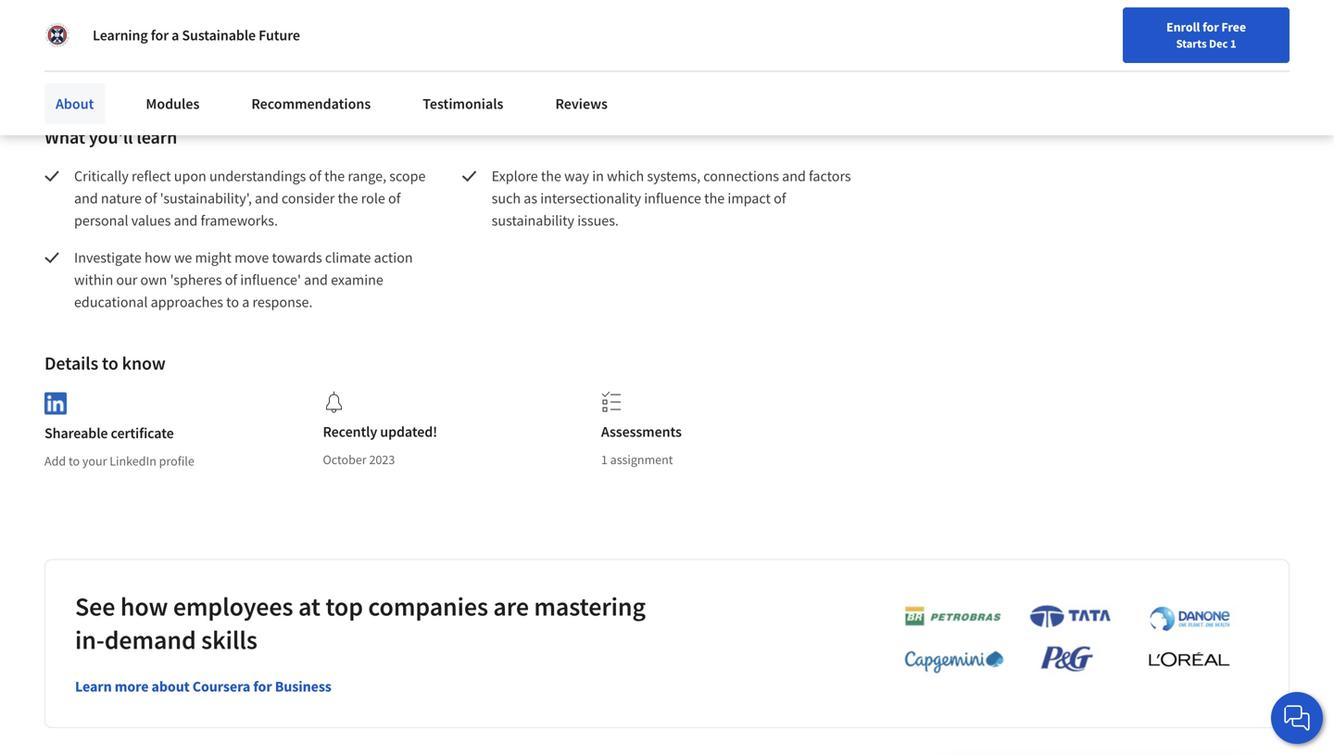 Task type: vqa. For each thing, say whether or not it's contained in the screenshot.


Task type: describe. For each thing, give the bounding box(es) containing it.
the university of edinburgh image
[[44, 22, 70, 48]]

at
[[298, 591, 321, 623]]

enroll
[[1167, 19, 1200, 35]]

understandings
[[209, 167, 306, 185]]

learning
[[93, 26, 148, 44]]

systems,
[[647, 167, 701, 185]]

october 2023
[[323, 451, 395, 468]]

reviews link
[[544, 83, 619, 124]]

examine
[[331, 271, 383, 289]]

own
[[140, 271, 167, 289]]

skills
[[201, 624, 257, 656]]

companies
[[368, 591, 488, 623]]

critically
[[74, 167, 129, 185]]

about for about link for first modules link from the bottom
[[56, 95, 94, 113]]

the left role
[[338, 189, 358, 208]]

see how employees at top companies are mastering in-demand skills
[[75, 591, 646, 656]]

recommendations for first modules link from the top
[[251, 22, 371, 41]]

impact
[[728, 189, 771, 208]]

certificate
[[111, 424, 174, 443]]

updated!
[[380, 423, 438, 441]]

dec
[[1209, 36, 1228, 51]]

as
[[524, 189, 538, 208]]

the left way
[[541, 167, 562, 185]]

to inside investigate how we might move towards climate action within our own 'spheres of influence' and examine educational approaches to a response.
[[226, 293, 239, 311]]

assignment
[[610, 451, 673, 468]]

scope
[[389, 167, 426, 185]]

1 horizontal spatial for
[[253, 678, 272, 696]]

factors
[[809, 167, 851, 185]]

action
[[374, 248, 413, 267]]

learn
[[75, 678, 112, 696]]

1 assignment
[[601, 451, 673, 468]]

what you'll learn
[[44, 126, 177, 149]]

coursera image
[[22, 15, 140, 45]]

upon
[[174, 167, 206, 185]]

role
[[361, 189, 385, 208]]

0 horizontal spatial a
[[172, 26, 179, 44]]

of up consider
[[309, 167, 321, 185]]

'sustainability',
[[160, 189, 252, 208]]

business
[[275, 678, 332, 696]]

consider
[[282, 189, 335, 208]]

learn more about coursera for business
[[75, 678, 332, 696]]

investigate how we might move towards climate action within our own 'spheres of influence' and examine educational approaches to a response.
[[74, 248, 416, 311]]

see
[[75, 591, 115, 623]]

and inside explore the way in which systems, connections and factors such as intersectionality influence the impact of sustainability issues.
[[782, 167, 806, 185]]

frameworks.
[[201, 211, 278, 230]]

reflect
[[132, 167, 171, 185]]

about link for first modules link from the top
[[44, 11, 105, 52]]

'spheres
[[170, 271, 222, 289]]

shareable
[[44, 424, 108, 443]]

sustainable
[[182, 26, 256, 44]]

we
[[174, 248, 192, 267]]

learning for a sustainable future
[[93, 26, 300, 44]]

of up the "values"
[[145, 189, 157, 208]]

and down understandings
[[255, 189, 279, 208]]

coursera enterprise logos image
[[877, 604, 1247, 684]]

0 horizontal spatial 1
[[601, 451, 608, 468]]

recommendations link for first modules link from the top
[[240, 11, 382, 52]]

and down the 'sustainability', on the left of the page
[[174, 211, 198, 230]]

towards
[[272, 248, 322, 267]]

enroll for free starts dec 1
[[1167, 19, 1246, 51]]

october
[[323, 451, 367, 468]]

range,
[[348, 167, 387, 185]]

learn more about coursera for business link
[[75, 678, 332, 696]]

how for see
[[120, 591, 168, 623]]

influence'
[[240, 271, 301, 289]]

to for your
[[69, 453, 80, 470]]

within
[[74, 271, 113, 289]]

2 modules link from the top
[[135, 83, 211, 124]]

about link for first modules link from the bottom
[[44, 83, 105, 124]]

the left impact
[[704, 189, 725, 208]]

in
[[592, 167, 604, 185]]

1 inside enroll for free starts dec 1
[[1231, 36, 1237, 51]]

the left range,
[[324, 167, 345, 185]]

a inside investigate how we might move towards climate action within our own 'spheres of influence' and examine educational approaches to a response.
[[242, 293, 250, 311]]

learn
[[137, 126, 177, 149]]

linkedin
[[110, 453, 156, 470]]

influence
[[644, 189, 701, 208]]

investigate
[[74, 248, 142, 267]]

future
[[259, 26, 300, 44]]



Task type: locate. For each thing, give the bounding box(es) containing it.
sustainability
[[492, 211, 575, 230]]

for for free
[[1203, 19, 1219, 35]]

0 vertical spatial 1
[[1231, 36, 1237, 51]]

a down influence'
[[242, 293, 250, 311]]

approaches
[[151, 293, 223, 311]]

to right add
[[69, 453, 80, 470]]

1 recommendations link from the top
[[240, 11, 382, 52]]

to for know
[[102, 352, 118, 375]]

2 recommendations link from the top
[[240, 83, 382, 124]]

for up dec
[[1203, 19, 1219, 35]]

critically reflect upon understandings of the range, scope and nature of 'sustainability', and consider the role of personal values and frameworks.
[[74, 167, 429, 230]]

profile
[[159, 453, 194, 470]]

0 vertical spatial how
[[145, 248, 171, 267]]

move
[[235, 248, 269, 267]]

of down might
[[225, 271, 237, 289]]

how inside see how employees at top companies are mastering in-demand skills
[[120, 591, 168, 623]]

might
[[195, 248, 232, 267]]

issues.
[[578, 211, 619, 230]]

modules
[[146, 22, 200, 41], [146, 95, 200, 113]]

2 vertical spatial to
[[69, 453, 80, 470]]

0 vertical spatial recommendations
[[251, 22, 371, 41]]

how up own
[[145, 248, 171, 267]]

about link
[[44, 11, 105, 52], [44, 83, 105, 124]]

for right learning
[[151, 26, 169, 44]]

modules link
[[135, 11, 211, 52], [135, 83, 211, 124]]

recommendations for first modules link from the bottom
[[251, 95, 371, 113]]

2 recommendations from the top
[[251, 95, 371, 113]]

and inside investigate how we might move towards climate action within our own 'spheres of influence' and examine educational approaches to a response.
[[304, 271, 328, 289]]

recommendations
[[251, 22, 371, 41], [251, 95, 371, 113]]

mastering
[[534, 591, 646, 623]]

0 horizontal spatial for
[[151, 26, 169, 44]]

how
[[145, 248, 171, 267], [120, 591, 168, 623]]

about for about link related to first modules link from the top
[[56, 22, 94, 41]]

what
[[44, 126, 85, 149]]

and left the factors
[[782, 167, 806, 185]]

explore the way in which systems, connections and factors such as intersectionality influence the impact of sustainability issues.
[[492, 167, 854, 230]]

your
[[82, 453, 107, 470]]

top
[[326, 591, 363, 623]]

1 modules link from the top
[[135, 11, 211, 52]]

intersectionality
[[540, 189, 641, 208]]

a
[[172, 26, 179, 44], [242, 293, 250, 311]]

details to know
[[44, 352, 166, 375]]

for for a
[[151, 26, 169, 44]]

1 horizontal spatial 1
[[1231, 36, 1237, 51]]

1 recommendations from the top
[[251, 22, 371, 41]]

in-
[[75, 624, 104, 656]]

of right impact
[[774, 189, 786, 208]]

1 vertical spatial a
[[242, 293, 250, 311]]

1 vertical spatial recommendations link
[[240, 83, 382, 124]]

1 horizontal spatial to
[[102, 352, 118, 375]]

recently updated!
[[323, 423, 438, 441]]

menu item
[[980, 19, 1100, 79]]

2023
[[369, 451, 395, 468]]

0 vertical spatial modules link
[[135, 11, 211, 52]]

show notifications image
[[1119, 23, 1141, 45]]

1 modules from the top
[[146, 22, 200, 41]]

1 vertical spatial 1
[[601, 451, 608, 468]]

more
[[115, 678, 149, 696]]

1 vertical spatial how
[[120, 591, 168, 623]]

1 horizontal spatial a
[[242, 293, 250, 311]]

for
[[1203, 19, 1219, 35], [151, 26, 169, 44], [253, 678, 272, 696]]

you'll
[[89, 126, 133, 149]]

of inside explore the way in which systems, connections and factors such as intersectionality influence the impact of sustainability issues.
[[774, 189, 786, 208]]

recommendations link
[[240, 11, 382, 52], [240, 83, 382, 124]]

explore
[[492, 167, 538, 185]]

testimonials
[[423, 95, 504, 113]]

chat with us image
[[1283, 703, 1312, 733]]

are
[[493, 591, 529, 623]]

1 vertical spatial modules
[[146, 95, 200, 113]]

1 left assignment
[[601, 451, 608, 468]]

way
[[564, 167, 589, 185]]

personal
[[74, 211, 128, 230]]

demand
[[104, 624, 196, 656]]

how up demand
[[120, 591, 168, 623]]

and down towards
[[304, 271, 328, 289]]

employees
[[173, 591, 293, 623]]

1 about link from the top
[[44, 11, 105, 52]]

about
[[56, 22, 94, 41], [56, 95, 94, 113]]

coursera
[[193, 678, 250, 696]]

0 vertical spatial about link
[[44, 11, 105, 52]]

about
[[152, 678, 190, 696]]

add
[[44, 453, 66, 470]]

such
[[492, 189, 521, 208]]

None search field
[[264, 12, 570, 49]]

modules right coursera image
[[146, 22, 200, 41]]

a left sustainable
[[172, 26, 179, 44]]

add to your linkedin profile
[[44, 453, 194, 470]]

connections
[[704, 167, 779, 185]]

0 vertical spatial a
[[172, 26, 179, 44]]

2 about link from the top
[[44, 83, 105, 124]]

starts
[[1176, 36, 1207, 51]]

of inside investigate how we might move towards climate action within our own 'spheres of influence' and examine educational approaches to a response.
[[225, 271, 237, 289]]

of
[[309, 167, 321, 185], [145, 189, 157, 208], [388, 189, 401, 208], [774, 189, 786, 208], [225, 271, 237, 289]]

educational
[[74, 293, 148, 311]]

values
[[131, 211, 171, 230]]

recommendations link for first modules link from the bottom
[[240, 83, 382, 124]]

for inside enroll for free starts dec 1
[[1203, 19, 1219, 35]]

know
[[122, 352, 166, 375]]

1 vertical spatial recommendations
[[251, 95, 371, 113]]

1
[[1231, 36, 1237, 51], [601, 451, 608, 468]]

1 right dec
[[1231, 36, 1237, 51]]

to right approaches
[[226, 293, 239, 311]]

our
[[116, 271, 137, 289]]

which
[[607, 167, 644, 185]]

modules up learn at the top left of page
[[146, 95, 200, 113]]

0 vertical spatial to
[[226, 293, 239, 311]]

assessments
[[601, 423, 682, 441]]

1 vertical spatial modules link
[[135, 83, 211, 124]]

2 about from the top
[[56, 95, 94, 113]]

recently
[[323, 423, 377, 441]]

to
[[226, 293, 239, 311], [102, 352, 118, 375], [69, 453, 80, 470]]

0 vertical spatial about
[[56, 22, 94, 41]]

0 horizontal spatial to
[[69, 453, 80, 470]]

how inside investigate how we might move towards climate action within our own 'spheres of influence' and examine educational approaches to a response.
[[145, 248, 171, 267]]

details
[[44, 352, 98, 375]]

reviews
[[555, 95, 608, 113]]

testimonials link
[[412, 83, 515, 124]]

of right role
[[388, 189, 401, 208]]

climate
[[325, 248, 371, 267]]

1 vertical spatial about link
[[44, 83, 105, 124]]

1 about from the top
[[56, 22, 94, 41]]

0 vertical spatial modules
[[146, 22, 200, 41]]

to left know
[[102, 352, 118, 375]]

2 modules from the top
[[146, 95, 200, 113]]

2 horizontal spatial to
[[226, 293, 239, 311]]

how for investigate
[[145, 248, 171, 267]]

for left business
[[253, 678, 272, 696]]

shareable certificate
[[44, 424, 174, 443]]

1 vertical spatial about
[[56, 95, 94, 113]]

and up "personal"
[[74, 189, 98, 208]]

1 vertical spatial to
[[102, 352, 118, 375]]

nature
[[101, 189, 142, 208]]

free
[[1222, 19, 1246, 35]]

response.
[[253, 293, 313, 311]]

0 vertical spatial recommendations link
[[240, 11, 382, 52]]

2 horizontal spatial for
[[1203, 19, 1219, 35]]

and
[[782, 167, 806, 185], [74, 189, 98, 208], [255, 189, 279, 208], [174, 211, 198, 230], [304, 271, 328, 289]]



